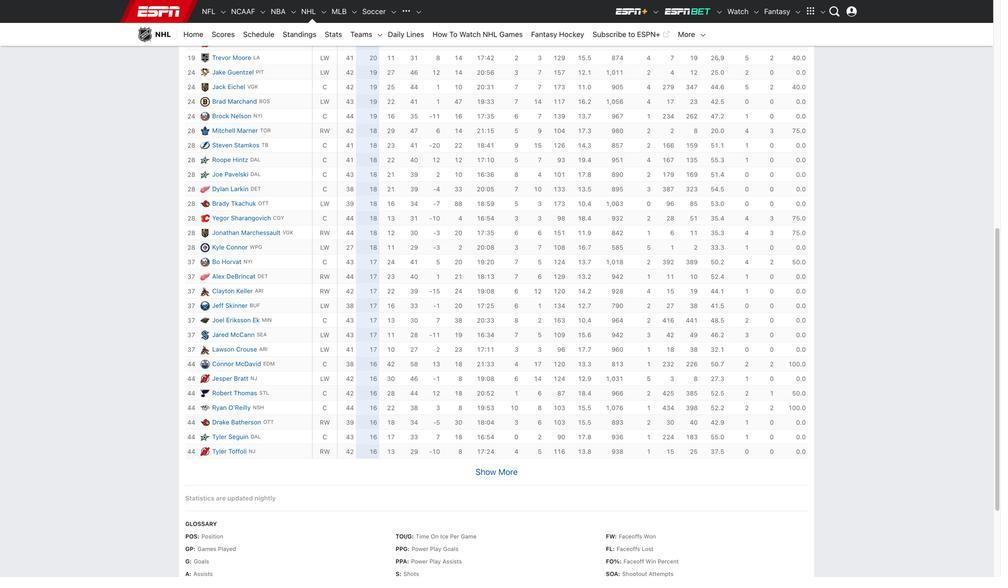 Task type: vqa. For each thing, say whether or not it's contained in the screenshot.


Task type: describe. For each thing, give the bounding box(es) containing it.
robert
[[212, 389, 232, 397]]

842
[[612, 229, 624, 237]]

14 left the 12.9
[[534, 375, 542, 382]]

dal for seguin
[[251, 434, 261, 440]]

c for 106
[[323, 40, 327, 47]]

7 right 20:31
[[515, 83, 519, 91]]

watch inside the how to watch nhl games link
[[460, 30, 481, 39]]

ari for keller
[[255, 288, 264, 294]]

42 for 30
[[346, 375, 354, 382]]

21 for 43
[[387, 171, 395, 178]]

42 for 13
[[346, 448, 354, 455]]

109
[[554, 331, 566, 339]]

18:59
[[477, 200, 495, 207]]

jake guentzel pit
[[212, 69, 264, 76]]

7 left '93'
[[538, 156, 542, 164]]

2 vertical spatial 21
[[455, 273, 463, 280]]

42 for 29
[[346, 127, 354, 134]]

ppg : power play goals
[[396, 546, 459, 552]]

179
[[663, 171, 675, 178]]

espn plus image
[[653, 8, 660, 16]]

- for 108
[[433, 244, 436, 251]]

28 for kyle connor
[[188, 244, 195, 251]]

brad
[[212, 98, 226, 105]]

1 vertical spatial goals
[[194, 558, 209, 565]]

0.0 for 54.5
[[797, 186, 806, 193]]

1,011
[[606, 69, 624, 76]]

brad marchand link
[[212, 96, 257, 106]]

espn more sports home page image
[[399, 4, 414, 19]]

0.0 for 52.4
[[797, 273, 806, 280]]

tyler toffoli nj
[[212, 448, 256, 455]]

40.0 for 26.9
[[793, 54, 806, 62]]

skinner
[[226, 302, 248, 309]]

faceoffs for faceoffs lost
[[617, 546, 641, 552]]

mlb link
[[328, 0, 351, 23]]

15.5 for 1,076
[[578, 404, 592, 412]]

37 for jared mccann
[[188, 331, 195, 339]]

1 horizontal spatial goals
[[443, 546, 459, 552]]

assists
[[443, 558, 462, 565]]

jared mccann link
[[212, 330, 255, 340]]

7 down -5
[[436, 433, 440, 441]]

brayden point tb
[[212, 10, 262, 18]]

101
[[554, 171, 566, 178]]

17:11
[[477, 346, 495, 353]]

44.6 for 196
[[711, 11, 725, 18]]

7 left 108
[[538, 244, 542, 251]]

to
[[629, 30, 635, 39]]

hockey
[[559, 30, 585, 39]]

151
[[554, 229, 566, 237]]

17:42
[[477, 54, 495, 62]]

34 for -7
[[410, 200, 418, 207]]

-1 for 33
[[433, 302, 440, 310]]

-11 for 35
[[430, 113, 440, 120]]

: for pos
[[198, 533, 200, 540]]

mitchell marner link
[[212, 126, 258, 136]]

power for power play assists
[[411, 558, 428, 565]]

percent
[[658, 558, 679, 565]]

26
[[690, 40, 698, 47]]

blake
[[212, 39, 228, 47]]

0.0 for 33.3
[[797, 244, 806, 251]]

75.0 for 35.4
[[793, 215, 806, 222]]

toffoli
[[229, 448, 247, 455]]

17.8 for 101
[[578, 171, 592, 178]]

more image
[[700, 31, 707, 39]]

cgy for sharangovich
[[273, 215, 284, 221]]

cgy for coleman
[[258, 40, 269, 46]]

17 for 30
[[370, 317, 377, 324]]

tor
[[260, 127, 271, 133]]

ncaaf image
[[259, 8, 267, 16]]

-10 for 29
[[430, 448, 440, 455]]

1 vertical spatial 47
[[410, 127, 418, 134]]

32
[[690, 25, 698, 32]]

: for g
[[190, 558, 192, 565]]

37 for bo horvat
[[188, 258, 195, 266]]

29 for 11
[[410, 244, 418, 251]]

alex debrincat det
[[212, 273, 268, 280]]

17 for 27
[[370, 346, 377, 353]]

928
[[612, 288, 624, 295]]

-10 for 31
[[430, 215, 440, 222]]

nba image
[[290, 8, 297, 16]]

lw for 19:08
[[320, 375, 330, 382]]

31 for 8
[[410, 54, 418, 62]]

0 vertical spatial connor
[[226, 244, 248, 251]]

jared mccann sea
[[212, 331, 267, 338]]

936
[[612, 433, 624, 441]]

c for 98
[[323, 215, 327, 222]]

16:54 for 4
[[477, 215, 495, 222]]

rw for 23
[[320, 273, 330, 280]]

159
[[686, 142, 698, 149]]

323
[[686, 186, 698, 193]]

tb for point
[[255, 11, 262, 17]]

hintz
[[233, 156, 248, 163]]

espn bet image
[[716, 8, 724, 16]]

fantasy image
[[795, 8, 802, 16]]

17:25
[[477, 302, 495, 310]]

joe pavelski dal
[[212, 171, 261, 178]]

0 vertical spatial 34
[[455, 40, 463, 47]]

coleman
[[230, 39, 256, 47]]

22 for 40
[[387, 156, 395, 164]]

14 for 17:42
[[455, 54, 463, 62]]

13.2
[[578, 273, 592, 280]]

bos
[[259, 98, 270, 104]]

ppa
[[396, 558, 407, 565]]

0 horizontal spatial 25
[[387, 83, 395, 91]]

won
[[644, 533, 656, 540]]

17.3
[[578, 127, 592, 134]]

93
[[558, 156, 566, 164]]

nj for toffoli
[[249, 448, 256, 454]]

90
[[558, 433, 566, 441]]

7 down -4
[[436, 200, 440, 207]]

daily
[[388, 30, 405, 39]]

soccer
[[363, 7, 386, 16]]

103 for 6
[[554, 419, 566, 426]]

0 horizontal spatial games
[[198, 546, 216, 552]]

942 for 13.2
[[612, 273, 624, 280]]

10.4 for 163
[[578, 317, 592, 324]]

tyler seguin link
[[212, 432, 249, 442]]

50.2
[[711, 258, 725, 266]]

fo%
[[606, 558, 620, 565]]

37 for lawson crouse
[[188, 346, 195, 353]]

139
[[554, 113, 566, 120]]

bo
[[212, 258, 220, 265]]

nfl image
[[220, 8, 227, 16]]

-3 for 30
[[433, 229, 440, 237]]

games inside the how to watch nhl games link
[[500, 30, 523, 39]]

ott for batherson
[[263, 419, 274, 425]]

20:52
[[477, 390, 495, 397]]

roope hintz link
[[212, 155, 248, 165]]

connor mcdavid link
[[212, 359, 261, 369]]

35
[[410, 113, 418, 120]]

1 c from the top
[[323, 11, 327, 18]]

lost
[[642, 546, 654, 552]]

mitchell marner tor
[[212, 127, 271, 134]]

7 right 19:33
[[515, 98, 519, 105]]

fl : faceoffs lost
[[606, 546, 654, 552]]

espn bet image
[[664, 7, 712, 16]]

42 for 27
[[346, 69, 354, 76]]

watch image
[[753, 8, 761, 16]]

9 right 18:41 on the left top
[[515, 142, 519, 149]]

120 for 12
[[554, 288, 566, 295]]

33 for -1
[[410, 302, 418, 310]]

global navigation element
[[132, 0, 862, 23]]

- for 116
[[430, 448, 433, 455]]

ppg
[[396, 546, 408, 552]]

50.0 for 2
[[793, 258, 806, 266]]

how to watch nhl games link
[[429, 23, 527, 46]]

more sports image
[[415, 8, 423, 16]]

marchessault
[[241, 229, 281, 236]]

eichel
[[228, 83, 245, 90]]

rw for 12
[[320, 229, 330, 237]]

jared
[[212, 331, 229, 338]]

jesper bratt link
[[212, 374, 249, 383]]

subscribe to espn+
[[593, 30, 661, 39]]

- for 133
[[433, 186, 436, 193]]

42 for 28
[[346, 390, 354, 397]]

7 left 157
[[538, 69, 542, 76]]

stamkos
[[234, 142, 260, 149]]

7 right 19:20
[[515, 258, 519, 266]]

18.4 for 98
[[578, 215, 592, 222]]

964
[[612, 317, 624, 324]]

19:08 for 24
[[477, 288, 495, 295]]

51.4
[[711, 171, 725, 178]]

- for 139
[[430, 113, 433, 120]]

more espn image
[[820, 8, 827, 16]]

0.0 for 44.1
[[797, 288, 806, 295]]

173 for 7
[[554, 83, 566, 91]]

lw for 17:42
[[320, 54, 330, 62]]

nba
[[271, 7, 286, 16]]

1,016
[[606, 25, 624, 32]]

seguin
[[229, 433, 249, 441]]

debrincat
[[227, 273, 256, 280]]

clayton keller ari
[[212, 287, 264, 295]]

39 for 2
[[410, 171, 418, 178]]

967
[[612, 113, 624, 120]]

c for 93
[[323, 156, 327, 164]]

33 for 7
[[410, 433, 418, 441]]

-15
[[430, 288, 440, 295]]

dal for pavelski
[[251, 171, 261, 177]]

100.0 for 52.2
[[789, 404, 806, 412]]

14 left 117
[[534, 98, 542, 105]]

17:35 for 20
[[477, 229, 495, 237]]

nyi for nelson
[[254, 113, 262, 119]]

profile management image
[[847, 6, 857, 17]]

28 for dylan larkin
[[188, 186, 195, 193]]

425
[[663, 390, 675, 397]]

28 for steven stamkos
[[188, 142, 195, 149]]

0.0 for 37.5
[[797, 448, 806, 455]]

43 for 22
[[346, 98, 354, 105]]

7 down -15
[[436, 317, 440, 324]]

roope hintz dal
[[212, 156, 261, 163]]

- for 173
[[433, 200, 436, 207]]

0 vertical spatial 33
[[455, 186, 463, 193]]

- for 124
[[433, 375, 436, 382]]

7 left 11.0
[[538, 83, 542, 91]]

: for ppg
[[408, 546, 410, 552]]

21 for 38
[[387, 186, 395, 193]]

faceoffs for faceoffs won
[[619, 533, 643, 540]]

17 for 40
[[370, 273, 377, 280]]

show more link
[[476, 467, 518, 477]]

0 vertical spatial 29
[[387, 127, 395, 134]]

991
[[612, 40, 624, 47]]

c for 124
[[323, 258, 327, 266]]

32.1
[[711, 346, 725, 353]]

992
[[612, 11, 624, 18]]

17.7
[[578, 346, 592, 353]]

966
[[612, 390, 624, 397]]

eriksson
[[226, 317, 251, 324]]

faceoff
[[624, 558, 644, 565]]

14 for 21:15
[[455, 127, 463, 134]]

sharangovich
[[231, 214, 271, 222]]

0.0 for 51.1
[[797, 142, 806, 149]]

9 down global navigation element
[[515, 25, 519, 32]]

28 for roope hintz
[[188, 156, 195, 164]]

2 horizontal spatial nhl
[[483, 30, 498, 39]]

1 horizontal spatial 25
[[690, 448, 698, 455]]

jeff skinner link
[[212, 301, 248, 311]]

- for 98
[[430, 215, 433, 222]]



Task type: locate. For each thing, give the bounding box(es) containing it.
1 37 from the top
[[188, 258, 195, 266]]

52.4
[[711, 273, 725, 280]]

13.7 for 139
[[578, 113, 592, 120]]

15.5 up the 13.8
[[578, 419, 592, 426]]

nhl inside global navigation element
[[301, 7, 316, 16]]

167
[[663, 156, 675, 164]]

ncaaf link
[[227, 0, 259, 23]]

15 c from the top
[[323, 433, 327, 441]]

31 for -10
[[410, 215, 418, 222]]

46
[[410, 69, 418, 76], [410, 375, 418, 382]]

connor mcdavid edm
[[212, 360, 275, 368]]

schedule link
[[239, 23, 279, 46]]

0 vertical spatial 173
[[554, 83, 566, 91]]

14 for 20:56
[[455, 69, 463, 76]]

vgk for marchessault
[[283, 230, 294, 236]]

tyler left toffoli in the bottom of the page
[[212, 448, 227, 455]]

power down "ppg : power play goals"
[[411, 558, 428, 565]]

1 18.4 from the top
[[578, 215, 592, 222]]

goals
[[443, 546, 459, 552], [194, 558, 209, 565]]

brad marchand bos
[[212, 98, 270, 105]]

det right larkin
[[251, 186, 261, 192]]

marner
[[237, 127, 258, 134]]

1 17:35 from the top
[[477, 113, 495, 120]]

2 lw from the top
[[320, 54, 330, 62]]

6 lw from the top
[[320, 244, 330, 251]]

14 left the 20:56
[[455, 69, 463, 76]]

17:35 up 20:08
[[477, 229, 495, 237]]

rw for 22
[[320, 288, 330, 295]]

1 vertical spatial tb
[[262, 142, 269, 148]]

1 vertical spatial tyler
[[212, 448, 227, 455]]

-10 down -7
[[430, 215, 440, 222]]

6 37 from the top
[[188, 331, 195, 339]]

play for assists
[[430, 558, 441, 565]]

nhl left home
[[155, 30, 171, 39]]

9 left to
[[436, 25, 440, 32]]

0 vertical spatial -11
[[430, 113, 440, 120]]

28 for joe pavelski
[[188, 171, 195, 178]]

2 16:54 from the top
[[477, 433, 495, 441]]

1 vertical spatial faceoffs
[[617, 546, 641, 552]]

1 horizontal spatial more
[[678, 30, 696, 39]]

129 for 3
[[554, 54, 566, 62]]

: for gp
[[194, 546, 196, 552]]

nhl
[[301, 7, 316, 16], [155, 30, 171, 39], [483, 30, 498, 39]]

13.3
[[578, 361, 592, 368]]

drake batherson link
[[212, 417, 261, 427]]

c for 173
[[323, 83, 327, 91]]

1 43 from the top
[[346, 25, 354, 32]]

cgy inside yegor sharangovich cgy
[[273, 215, 284, 221]]

goals up assists
[[443, 546, 459, 552]]

teams image
[[377, 31, 384, 39]]

watch
[[728, 7, 749, 16], [460, 30, 481, 39]]

tb inside steven stamkos tb
[[262, 142, 269, 148]]

dal inside tyler seguin dal
[[251, 434, 261, 440]]

5 rw from the top
[[320, 419, 330, 426]]

0.0 for 25.0
[[797, 69, 806, 76]]

to
[[450, 30, 458, 39]]

la
[[254, 55, 260, 61]]

173 down 133
[[554, 200, 566, 207]]

0 horizontal spatial 96
[[558, 346, 566, 353]]

1 vertical spatial -1
[[433, 375, 440, 382]]

1 horizontal spatial cgy
[[273, 215, 284, 221]]

fantasy for fantasy hockey
[[531, 30, 557, 39]]

tb right point
[[255, 11, 262, 17]]

lawson crouse ari
[[212, 346, 268, 353]]

cgy inside blake coleman cgy
[[258, 40, 269, 46]]

gp
[[185, 546, 194, 552]]

1 vertical spatial 120
[[554, 361, 566, 368]]

nyi down the bos
[[254, 113, 262, 119]]

7 right 18:13
[[515, 273, 519, 280]]

2 -10 from the top
[[430, 448, 440, 455]]

43 for 13
[[346, 317, 354, 324]]

dal right seguin
[[251, 434, 261, 440]]

40 for 23
[[410, 273, 418, 280]]

103 up the "90"
[[554, 419, 566, 426]]

cgy up marchessault
[[273, 215, 284, 221]]

135
[[686, 156, 698, 164]]

faceoffs
[[619, 533, 643, 540], [617, 546, 641, 552]]

18:04
[[477, 419, 495, 426]]

det for debrincat
[[258, 273, 268, 279]]

nhl link left "home" link
[[132, 23, 177, 46]]

942 down 964
[[612, 331, 624, 339]]

games right 18:39
[[500, 30, 523, 39]]

fantasy link
[[761, 0, 795, 23]]

1 13.7 from the top
[[578, 113, 592, 120]]

4 0.0 from the top
[[797, 113, 806, 120]]

53.0
[[711, 200, 725, 207]]

9 0.0 from the top
[[797, 200, 806, 207]]

1 vertical spatial power
[[411, 558, 428, 565]]

22 for 38
[[387, 404, 395, 412]]

: up fl : faceoffs lost
[[615, 533, 617, 540]]

2 942 from the top
[[612, 331, 624, 339]]

0 vertical spatial 16:54
[[477, 215, 495, 222]]

52.2
[[711, 404, 725, 412]]

43 for 17
[[346, 433, 354, 441]]

25.0
[[711, 69, 725, 76]]

2 17.8 from the top
[[578, 433, 592, 441]]

42.2
[[711, 40, 725, 47]]

dal inside joe pavelski dal
[[251, 171, 261, 177]]

fantasy inside global navigation element
[[765, 7, 791, 16]]

18
[[387, 25, 395, 32], [387, 40, 395, 47], [370, 127, 377, 134], [370, 142, 377, 149], [370, 156, 377, 164], [370, 171, 377, 178], [370, 186, 377, 193], [370, 200, 377, 207], [370, 215, 377, 222], [370, 229, 377, 237], [370, 244, 377, 251], [667, 346, 675, 353], [455, 361, 463, 368], [455, 390, 463, 397], [387, 419, 395, 426], [455, 433, 463, 441]]

0 vertical spatial 50.0
[[793, 258, 806, 266]]

6 0.0 from the top
[[797, 156, 806, 164]]

28 for jonathan marchessault
[[188, 229, 195, 237]]

tyler seguin dal
[[212, 433, 261, 441]]

yegor sharangovich link
[[212, 213, 271, 223]]

nhl right nba icon
[[301, 7, 316, 16]]

2 13.7 from the top
[[578, 258, 592, 266]]

0 vertical spatial 25
[[387, 83, 395, 91]]

0 vertical spatial det
[[251, 186, 261, 192]]

ari inside clayton keller ari
[[255, 288, 264, 294]]

ott inside drake batherson ott
[[263, 419, 274, 425]]

0.0 for 32.1
[[797, 346, 806, 353]]

0 vertical spatial 96
[[667, 200, 675, 207]]

play down "ppg : power play goals"
[[430, 558, 441, 565]]

17.8 up the 13.8
[[578, 433, 592, 441]]

0 vertical spatial 47
[[455, 98, 463, 105]]

1 vertical spatial -10
[[430, 448, 440, 455]]

ari right keller
[[255, 288, 264, 294]]

vgk inside jack eichel vgk
[[247, 84, 258, 90]]

-1
[[433, 302, 440, 310], [433, 375, 440, 382]]

1 75.0 from the top
[[793, 127, 806, 134]]

7 right 16:34
[[515, 331, 519, 339]]

2 129 from the top
[[554, 273, 566, 280]]

1 horizontal spatial nhl link
[[297, 0, 320, 23]]

124 up 87
[[554, 375, 566, 382]]

: for toi/g
[[412, 533, 414, 540]]

lw for 19:33
[[320, 98, 330, 105]]

det right debrincat
[[258, 273, 268, 279]]

2 c from the top
[[323, 40, 327, 47]]

3 43 from the top
[[346, 171, 354, 178]]

win
[[646, 558, 657, 565]]

2 vertical spatial 75.0
[[793, 229, 806, 237]]

det inside dylan larkin det
[[251, 186, 261, 192]]

14 down to
[[455, 54, 463, 62]]

brock
[[212, 112, 229, 120]]

37 for clayton keller
[[188, 288, 195, 295]]

0 vertical spatial 44.6
[[711, 11, 725, 18]]

1 vertical spatial fantasy
[[531, 30, 557, 39]]

19:08 down 21:33
[[477, 375, 495, 382]]

129 up 157
[[554, 54, 566, 62]]

1 44.6 from the top
[[711, 11, 725, 18]]

5 c from the top
[[323, 142, 327, 149]]

2 10.4 from the top
[[578, 317, 592, 324]]

1 15.5 from the top
[[578, 54, 592, 62]]

2 124 from the top
[[554, 375, 566, 382]]

1 horizontal spatial watch
[[728, 7, 749, 16]]

1 -1 from the top
[[433, 302, 440, 310]]

0 horizontal spatial cgy
[[258, 40, 269, 46]]

det
[[251, 186, 261, 192], [258, 273, 268, 279]]

14 c from the top
[[323, 404, 327, 412]]

44.6 right 196
[[711, 11, 725, 18]]

40.0 for 44.6
[[793, 83, 806, 91]]

196
[[686, 11, 698, 18]]

ari for crouse
[[259, 346, 268, 352]]

1 19:08 from the top
[[477, 288, 495, 295]]

c for 163
[[323, 317, 327, 324]]

vgk right marchessault
[[283, 230, 294, 236]]

7 lw from the top
[[320, 302, 330, 310]]

-11 for 28
[[430, 331, 440, 339]]

: down gp
[[190, 558, 192, 565]]

0 vertical spatial 129
[[554, 54, 566, 62]]

more right show
[[499, 467, 518, 477]]

28 for yegor sharangovich
[[188, 215, 195, 222]]

tb down the tor
[[262, 142, 269, 148]]

232
[[663, 361, 675, 368]]

7 left 139
[[538, 113, 542, 120]]

0 vertical spatial watch
[[728, 7, 749, 16]]

position
[[202, 533, 223, 540]]

1 horizontal spatial fantasy
[[765, 7, 791, 16]]

2 -1 from the top
[[433, 375, 440, 382]]

43 for 18
[[346, 25, 354, 32]]

1 17.8 from the top
[[578, 171, 592, 178]]

nba link
[[267, 0, 290, 23]]

0 vertical spatial nyi
[[254, 113, 262, 119]]

1 rw from the top
[[320, 127, 330, 134]]

c for 120
[[323, 361, 327, 368]]

0 vertical spatial play
[[430, 546, 442, 552]]

2 rw from the top
[[320, 229, 330, 237]]

1 vertical spatial 13.7
[[578, 258, 592, 266]]

standings
[[283, 30, 317, 39]]

watch inside watch link
[[728, 7, 749, 16]]

power down the time
[[412, 546, 429, 552]]

13.7 down 16.7 on the right top
[[578, 258, 592, 266]]

external link image
[[663, 28, 670, 41]]

34 left -7
[[410, 200, 418, 207]]

0 horizontal spatial goals
[[194, 558, 209, 565]]

28 for mitchell marner
[[188, 127, 195, 134]]

1 vertical spatial 124
[[554, 375, 566, 382]]

nhl link up standings at the top left of page
[[297, 0, 320, 23]]

15.6
[[578, 331, 592, 339]]

874
[[612, 54, 624, 62]]

tb for stamkos
[[262, 142, 269, 148]]

1 vertical spatial 46
[[410, 375, 418, 382]]

893
[[612, 419, 624, 426]]

1 vertical spatial det
[[258, 273, 268, 279]]

-1 down -15
[[433, 302, 440, 310]]

: down toi/g
[[408, 546, 410, 552]]

2 vertical spatial 40
[[690, 419, 698, 426]]

c for 133
[[323, 186, 327, 193]]

0 vertical spatial dal
[[250, 157, 261, 163]]

2 vertical spatial dal
[[251, 434, 261, 440]]

2 vertical spatial 15.5
[[578, 419, 592, 426]]

20 0.0 from the top
[[797, 448, 806, 455]]

more
[[678, 30, 696, 39], [499, 467, 518, 477]]

-10 down -5
[[430, 448, 440, 455]]

0 vertical spatial more
[[678, 30, 696, 39]]

0.0 for 48.5
[[797, 317, 806, 324]]

0 vertical spatial 124
[[554, 258, 566, 266]]

fantasy hockey
[[531, 30, 585, 39]]

0 vertical spatial 13.7
[[578, 113, 592, 120]]

jonathan marchessault vgk
[[212, 229, 294, 236]]

1 vertical spatial cgy
[[273, 215, 284, 221]]

18:41
[[477, 142, 495, 149]]

0.0 for 55.3
[[797, 156, 806, 164]]

3 75.0 from the top
[[793, 229, 806, 237]]

0 vertical spatial 40
[[410, 156, 418, 164]]

16 0.0 from the top
[[797, 346, 806, 353]]

9 left 104
[[538, 127, 542, 134]]

0 vertical spatial tb
[[255, 11, 262, 17]]

0 vertical spatial 10.4
[[578, 200, 592, 207]]

2 19:08 from the top
[[477, 375, 495, 382]]

nj right bratt
[[251, 375, 257, 381]]

0.0 for 42.2
[[797, 40, 806, 47]]

173 down 157
[[554, 83, 566, 91]]

det for larkin
[[251, 186, 261, 192]]

- for 134
[[433, 302, 436, 310]]

: up g : goals
[[194, 546, 196, 552]]

watch right to
[[460, 30, 481, 39]]

played
[[218, 546, 236, 552]]

75.0 for 20.0
[[793, 127, 806, 134]]

100.0 for 50.7
[[789, 361, 806, 368]]

10.4 up 15.6
[[578, 317, 592, 324]]

10 0.0 from the top
[[797, 244, 806, 251]]

3 c from the top
[[323, 83, 327, 91]]

9 c from the top
[[323, 215, 327, 222]]

0.0 for 42.9
[[797, 419, 806, 426]]

13 0.0 from the top
[[797, 302, 806, 310]]

129
[[554, 54, 566, 62], [554, 273, 566, 280]]

batherson
[[231, 419, 261, 426]]

37 for alex debrincat
[[188, 273, 195, 280]]

1 vertical spatial more
[[499, 467, 518, 477]]

0 vertical spatial power
[[412, 546, 429, 552]]

yegor sharangovich cgy
[[212, 214, 284, 222]]

ott
[[258, 200, 269, 206], [263, 419, 274, 425]]

17 0.0 from the top
[[797, 375, 806, 382]]

0 vertical spatial nj
[[251, 375, 257, 381]]

1 vertical spatial ott
[[263, 419, 274, 425]]

0 vertical spatial -3
[[433, 229, 440, 237]]

0 horizontal spatial nhl
[[155, 30, 171, 39]]

1 vertical spatial 75.0
[[793, 215, 806, 222]]

- for 109
[[430, 331, 433, 339]]

1 vertical spatial 100.0
[[789, 361, 806, 368]]

18 0.0 from the top
[[797, 419, 806, 426]]

1 vertical spatial 40.0
[[793, 83, 806, 91]]

4 c from the top
[[323, 113, 327, 120]]

: left the faceoff
[[620, 558, 622, 565]]

1 tyler from the top
[[212, 433, 227, 441]]

10 lw from the top
[[320, 375, 330, 382]]

1 vertical spatial 129
[[554, 273, 566, 280]]

tb
[[255, 11, 262, 17], [262, 142, 269, 148]]

are
[[216, 495, 226, 502]]

16:36
[[477, 171, 495, 178]]

1 129 from the top
[[554, 54, 566, 62]]

40 for 22
[[410, 156, 418, 164]]

tyler toffoli link
[[212, 447, 247, 456]]

1 10.4 from the top
[[578, 200, 592, 207]]

0 vertical spatial tyler
[[212, 433, 227, 441]]

2 31 from the top
[[410, 215, 418, 222]]

nhl image
[[320, 8, 328, 16]]

0 vertical spatial 942
[[612, 273, 624, 280]]

clayton keller link
[[212, 286, 253, 296]]

fantasy up the 106 on the top
[[531, 30, 557, 39]]

dylan larkin link
[[212, 184, 249, 194]]

0 vertical spatial 17:35
[[477, 113, 495, 120]]

2 17:35 from the top
[[477, 229, 495, 237]]

1 horizontal spatial vgk
[[283, 230, 294, 236]]

1 vertical spatial ari
[[259, 346, 268, 352]]

lw for 20:56
[[320, 69, 330, 76]]

5 43 from the top
[[346, 317, 354, 324]]

10.4 for 173
[[578, 200, 592, 207]]

2 15.5 from the top
[[578, 404, 592, 412]]

169
[[686, 171, 698, 178]]

1 vertical spatial dal
[[251, 171, 261, 177]]

dal right hintz
[[250, 157, 261, 163]]

nyi up debrincat
[[244, 259, 253, 265]]

15.5
[[578, 54, 592, 62], [578, 404, 592, 412], [578, 419, 592, 426]]

2 vertical spatial 34
[[410, 419, 418, 426]]

1 vertical spatial 18.4
[[578, 390, 592, 397]]

11 c from the top
[[323, 317, 327, 324]]

173 for 3
[[554, 200, 566, 207]]

dal inside roope hintz dal
[[250, 157, 261, 163]]

0.0 for 51.4
[[797, 171, 806, 178]]

1 vertical spatial nyi
[[244, 259, 253, 265]]

1 horizontal spatial 96
[[667, 200, 675, 207]]

ott inside brady tkachuk ott
[[258, 200, 269, 206]]

how to watch nhl games
[[433, 30, 523, 39]]

c for 139
[[323, 113, 327, 120]]

0 vertical spatial 17.8
[[578, 171, 592, 178]]

8 lw from the top
[[320, 331, 330, 339]]

3 15.5 from the top
[[578, 419, 592, 426]]

0 vertical spatial ott
[[258, 200, 269, 206]]

1 horizontal spatial 47
[[455, 98, 463, 105]]

connor down lawson
[[212, 360, 234, 368]]

10.4 down the '13.5'
[[578, 200, 592, 207]]

0 vertical spatial 18.4
[[578, 215, 592, 222]]

1 vertical spatial 10.4
[[578, 317, 592, 324]]

trevor
[[212, 54, 231, 61]]

1 16:54 from the top
[[477, 215, 495, 222]]

0 vertical spatial ari
[[255, 288, 264, 294]]

43 for 24
[[346, 258, 354, 266]]

120 for 17
[[554, 361, 566, 368]]

1 horizontal spatial games
[[500, 30, 523, 39]]

: up fo%
[[613, 546, 615, 552]]

11.0
[[578, 83, 592, 91]]

20:08
[[477, 244, 495, 251]]

espn+ image
[[615, 7, 649, 16]]

lw for 17:25
[[320, 302, 330, 310]]

2 vertical spatial 100.0
[[789, 404, 806, 412]]

guentzel
[[228, 69, 254, 76]]

3 lw from the top
[[320, 69, 330, 76]]

7 37 from the top
[[188, 346, 195, 353]]

120 left the 13.3 on the right of page
[[554, 361, 566, 368]]

soccer image
[[390, 8, 398, 16]]

1 vertical spatial 40
[[410, 273, 418, 280]]

nj inside jesper bratt nj
[[251, 375, 257, 381]]

ott for tkachuk
[[258, 200, 269, 206]]

1 124 from the top
[[554, 258, 566, 266]]

-4
[[433, 186, 440, 193]]

14 left 21:15
[[455, 127, 463, 134]]

7 43 from the top
[[346, 433, 354, 441]]

: down glossary
[[198, 533, 200, 540]]

standings link
[[279, 23, 321, 46]]

connor up bo horvat nyi
[[226, 244, 248, 251]]

20.0
[[711, 127, 725, 134]]

: for ppa
[[407, 558, 409, 565]]

50.7
[[711, 361, 725, 368]]

2 tyler from the top
[[212, 448, 227, 455]]

18.4 down the 12.9
[[578, 390, 592, 397]]

nyi inside bo horvat nyi
[[244, 259, 253, 265]]

1 vertical spatial 96
[[558, 346, 566, 353]]

mlb image
[[351, 8, 358, 16]]

nhl up 16:47
[[483, 30, 498, 39]]

ott up sharangovich
[[258, 200, 269, 206]]

1 vertical spatial connor
[[212, 360, 234, 368]]

5 lw from the top
[[320, 200, 330, 207]]

more espn image
[[803, 4, 819, 19]]

5 37 from the top
[[188, 317, 195, 324]]

:
[[198, 533, 200, 540], [412, 533, 414, 540], [615, 533, 617, 540], [194, 546, 196, 552], [408, 546, 410, 552], [613, 546, 615, 552], [190, 558, 192, 565], [407, 558, 409, 565], [620, 558, 622, 565]]

2 100.0 from the top
[[789, 361, 806, 368]]

8 0.0 from the top
[[797, 186, 806, 193]]

40
[[410, 156, 418, 164], [410, 273, 418, 280], [690, 419, 698, 426]]

fantasy for fantasy
[[765, 7, 791, 16]]

jonathan marchessault link
[[212, 228, 281, 238]]

11 0.0 from the top
[[797, 273, 806, 280]]

kyle
[[212, 244, 225, 251]]

34 down to
[[455, 40, 463, 47]]

0 vertical spatial cgy
[[258, 40, 269, 46]]

19
[[188, 11, 195, 18], [188, 25, 195, 32], [667, 25, 675, 32], [188, 40, 195, 47], [667, 40, 675, 47], [188, 54, 195, 62], [690, 54, 698, 62], [370, 69, 377, 76], [370, 83, 377, 91], [370, 98, 377, 105], [370, 113, 377, 120], [690, 288, 698, 295], [455, 331, 463, 339]]

play down toi/g : time on ice per game
[[430, 546, 442, 552]]

0 horizontal spatial watch
[[460, 30, 481, 39]]

1 vertical spatial games
[[198, 546, 216, 552]]

nyi inside brock nelson nyi
[[254, 113, 262, 119]]

lw for 17:11
[[320, 346, 330, 353]]

power
[[412, 546, 429, 552], [411, 558, 428, 565]]

2 103 from the top
[[554, 419, 566, 426]]

1 50.0 from the top
[[793, 258, 806, 266]]

2 -3 from the top
[[433, 244, 440, 251]]

46 down lines
[[410, 69, 418, 76]]

14.3
[[578, 142, 592, 149]]

47
[[455, 98, 463, 105], [410, 127, 418, 134]]

0.0 for 47.2
[[797, 113, 806, 120]]

1 120 from the top
[[554, 288, 566, 295]]

-1 up -5
[[433, 375, 440, 382]]

942 for 15.6
[[612, 331, 624, 339]]

2 50.0 from the top
[[793, 390, 806, 397]]

0.0 for 41.5
[[797, 302, 806, 310]]

1 -3 from the top
[[433, 229, 440, 237]]

1 942 from the top
[[612, 273, 624, 280]]

951
[[612, 156, 624, 164]]

1 vertical spatial 173
[[554, 200, 566, 207]]

13.7 for 124
[[578, 258, 592, 266]]

0 horizontal spatial nyi
[[244, 259, 253, 265]]

7 down more link
[[671, 54, 675, 62]]

0 vertical spatial 103
[[554, 404, 566, 412]]

17 for 33
[[370, 302, 377, 310]]

2 37 from the top
[[188, 273, 195, 280]]

vgk inside jonathan marchessault vgk
[[283, 230, 294, 236]]

37 left the jeff
[[188, 302, 195, 310]]

15.5 up '12.1'
[[578, 54, 592, 62]]

: down "ppg"
[[407, 558, 409, 565]]

: left the time
[[412, 533, 414, 540]]

cgy
[[258, 40, 269, 46], [273, 215, 284, 221]]

6 rw from the top
[[320, 448, 330, 455]]

7 right 20:05
[[515, 186, 519, 193]]

1 173 from the top
[[554, 83, 566, 91]]

0 vertical spatial 75.0
[[793, 127, 806, 134]]

0 horizontal spatial more
[[499, 467, 518, 477]]

1 vertical spatial 17:35
[[477, 229, 495, 237]]

0.0 for 27.3
[[797, 375, 806, 382]]

1 100.0 from the top
[[789, 11, 806, 18]]

1 -10 from the top
[[430, 215, 440, 222]]

7 0.0 from the top
[[797, 171, 806, 178]]

lawson crouse link
[[212, 344, 257, 354]]

9 lw from the top
[[320, 346, 330, 353]]

17.8 up the '13.5'
[[578, 171, 592, 178]]

dal right pavelski
[[251, 171, 261, 177]]

19:08 for 8
[[477, 375, 495, 382]]

steven
[[212, 142, 233, 149]]

- for 126
[[430, 142, 433, 149]]

124 for 5
[[554, 258, 566, 266]]

nelson
[[231, 112, 251, 120]]

nj right toffoli in the bottom of the page
[[249, 448, 256, 454]]

18.9
[[578, 40, 592, 47]]

15.5 down the 12.9
[[578, 404, 592, 412]]

1 vertical spatial 50.0
[[793, 390, 806, 397]]

960
[[612, 346, 624, 353]]

3 37 from the top
[[188, 288, 195, 295]]

19 0.0 from the top
[[797, 433, 806, 441]]

17:35 up 21:15
[[477, 113, 495, 120]]

2 120 from the top
[[554, 361, 566, 368]]

2 44.6 from the top
[[711, 83, 725, 91]]

1 103 from the top
[[554, 404, 566, 412]]

more up the 26
[[678, 30, 696, 39]]

joe pavelski link
[[212, 169, 248, 179]]

17:10
[[477, 156, 495, 164]]

2 -11 from the top
[[430, 331, 440, 339]]

updated
[[228, 495, 253, 502]]

44.6 for 347
[[711, 83, 725, 91]]

1 31 from the top
[[410, 54, 418, 62]]

det inside the alex debrincat det
[[258, 273, 268, 279]]

3 100.0 from the top
[[789, 404, 806, 412]]

19:08
[[477, 288, 495, 295], [477, 375, 495, 382]]

47 down 35
[[410, 127, 418, 134]]

-11 right 35
[[430, 113, 440, 120]]

18.4 up the 11.9
[[578, 215, 592, 222]]

0 vertical spatial games
[[500, 30, 523, 39]]

103 for 8
[[554, 404, 566, 412]]

tb inside the 'brayden point tb'
[[255, 11, 262, 17]]

942 up 928
[[612, 273, 624, 280]]

mitchell
[[212, 127, 235, 134]]

ari inside lawson crouse ari
[[259, 346, 268, 352]]

13 c from the top
[[323, 390, 327, 397]]

13 for 30
[[387, 317, 395, 324]]

0 vertical spatial 21
[[387, 171, 395, 178]]

1 0.0 from the top
[[797, 40, 806, 47]]

1 vertical spatial 21
[[387, 186, 395, 193]]

toi/g
[[396, 533, 412, 540]]

0 horizontal spatial nhl link
[[132, 23, 177, 46]]

brock nelson nyi
[[212, 112, 262, 120]]

42
[[346, 69, 354, 76], [346, 83, 354, 91], [346, 127, 354, 134], [346, 288, 354, 295], [667, 331, 675, 339], [387, 361, 395, 368], [346, 375, 354, 382], [346, 390, 354, 397], [346, 448, 354, 455]]

1 vertical spatial -3
[[433, 244, 440, 251]]

play for goals
[[430, 546, 442, 552]]

12 0.0 from the top
[[797, 288, 806, 295]]

4 43 from the top
[[346, 258, 354, 266]]

7 c from the top
[[323, 171, 327, 178]]

- for 151
[[433, 229, 436, 237]]

goals right "g"
[[194, 558, 209, 565]]

37 left jared
[[188, 331, 195, 339]]

teams
[[351, 30, 372, 39]]

14 0.0 from the top
[[797, 317, 806, 324]]

1 lw from the top
[[320, 25, 330, 32]]

3 rw from the top
[[320, 273, 330, 280]]

rw
[[320, 127, 330, 134], [320, 229, 330, 237], [320, 273, 330, 280], [320, 288, 330, 295], [320, 419, 330, 426], [320, 448, 330, 455]]

1 vertical spatial 17.8
[[578, 433, 592, 441]]

-11
[[430, 113, 440, 120], [430, 331, 440, 339]]

dal for hintz
[[250, 157, 261, 163]]

15 0.0 from the top
[[797, 331, 806, 339]]

nj inside tyler toffoli nj
[[249, 448, 256, 454]]

0 vertical spatial -10
[[430, 215, 440, 222]]

0 vertical spatial 120
[[554, 288, 566, 295]]

0 vertical spatial 19:08
[[477, 288, 495, 295]]

power for power play goals
[[412, 546, 429, 552]]

96 down 387
[[667, 200, 675, 207]]

vgk down pit
[[247, 84, 258, 90]]

34 left -5
[[410, 419, 418, 426]]

lw for 16:34
[[320, 331, 330, 339]]



